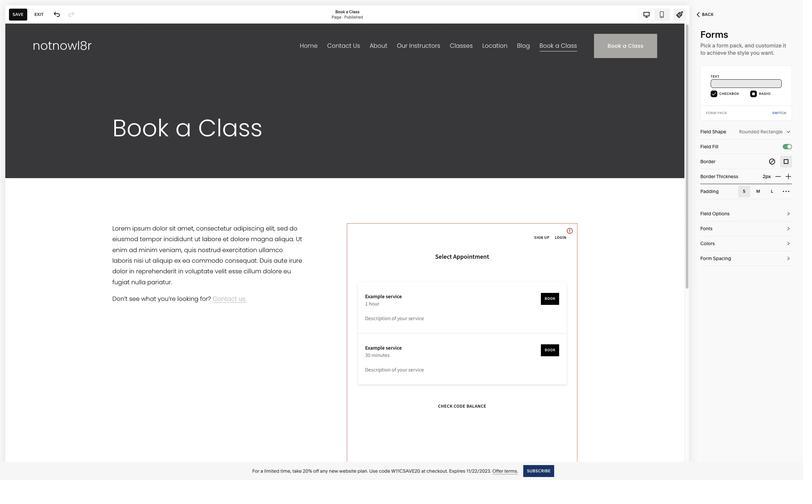 Task type: locate. For each thing, give the bounding box(es) containing it.
fill
[[712, 144, 718, 150]]

use
[[369, 469, 378, 475]]

style
[[737, 50, 749, 56]]

border up "padding"
[[700, 174, 715, 180]]

1 field from the top
[[700, 129, 711, 135]]

save button
[[9, 8, 27, 20]]

a for for a limited time, take 20% off any new website plan. use code w11csave20 at checkout. expires 11/22/2023. offer terms.
[[260, 469, 263, 475]]

option group containing s
[[738, 186, 792, 198]]

option group
[[766, 156, 792, 168], [738, 186, 792, 198]]

exit button
[[31, 8, 47, 20]]

field shape
[[700, 129, 726, 135]]

option group down border thickness "field"
[[738, 186, 792, 198]]

1 vertical spatial option group
[[738, 186, 792, 198]]

checkout.
[[427, 469, 448, 475]]

forms
[[700, 29, 728, 40]]

save
[[13, 12, 23, 17]]

form left pack
[[706, 111, 717, 115]]

0 vertical spatial field
[[700, 129, 711, 135]]

option group up border thickness "field"
[[766, 156, 792, 168]]

thickness
[[716, 174, 738, 180]]

0 vertical spatial a
[[346, 9, 348, 14]]

field
[[700, 129, 711, 135], [700, 144, 711, 150], [700, 211, 711, 217]]

2 vertical spatial a
[[260, 469, 263, 475]]

new
[[329, 469, 338, 475]]

0 vertical spatial form
[[706, 111, 717, 115]]

and
[[745, 42, 754, 49]]

form inside button
[[700, 256, 712, 262]]

border thickness
[[700, 174, 738, 180]]

3 field from the top
[[700, 211, 711, 217]]

form down 'colors'
[[700, 256, 712, 262]]

2 field from the top
[[700, 144, 711, 150]]

published
[[344, 14, 363, 19]]

field inside button
[[700, 211, 711, 217]]

the
[[728, 50, 736, 56]]

0 horizontal spatial a
[[260, 469, 263, 475]]

w11csave20
[[391, 469, 420, 475]]

terms.
[[504, 469, 518, 475]]

0 vertical spatial option group
[[766, 156, 792, 168]]

1 vertical spatial a
[[712, 42, 715, 49]]

a for book a class page · published
[[346, 9, 348, 14]]

1 vertical spatial border
[[700, 174, 715, 180]]

offer terms. link
[[492, 469, 518, 475]]

tab list
[[639, 9, 670, 20]]

2 border from the top
[[700, 174, 715, 180]]

plan.
[[358, 469, 368, 475]]

customize
[[756, 42, 782, 49]]

back button
[[689, 7, 721, 22]]

time,
[[280, 469, 291, 475]]

expires
[[449, 469, 465, 475]]

pick
[[700, 42, 711, 49]]

code
[[379, 469, 390, 475]]

form
[[706, 111, 717, 115], [700, 256, 712, 262]]

a right book
[[346, 9, 348, 14]]

field options button
[[700, 207, 792, 222]]

page
[[332, 14, 341, 19]]

a
[[346, 9, 348, 14], [712, 42, 715, 49], [260, 469, 263, 475]]

form
[[717, 42, 729, 49]]

2 vertical spatial field
[[700, 211, 711, 217]]

1 horizontal spatial a
[[346, 9, 348, 14]]

1 vertical spatial form
[[700, 256, 712, 262]]

border
[[700, 159, 716, 165], [700, 174, 715, 180]]

class
[[349, 9, 359, 14]]

s
[[743, 189, 746, 194]]

a right for
[[260, 469, 263, 475]]

field left fill
[[700, 144, 711, 150]]

11/22/2023.
[[466, 469, 491, 475]]

0 vertical spatial border
[[700, 159, 716, 165]]

field up fonts
[[700, 211, 711, 217]]

shape
[[712, 129, 726, 135]]

pack,
[[730, 42, 743, 49]]

book
[[335, 9, 345, 14]]

border for border thickness
[[700, 174, 715, 180]]

you
[[750, 50, 760, 56]]

form for form spacing
[[700, 256, 712, 262]]

field for field fill
[[700, 144, 711, 150]]

limited
[[264, 469, 279, 475]]

a up "achieve"
[[712, 42, 715, 49]]

switch
[[772, 111, 786, 115]]

colors
[[700, 241, 715, 247]]

a inside book a class page · published
[[346, 9, 348, 14]]

1 vertical spatial field
[[700, 144, 711, 150]]

None checkbox
[[787, 145, 791, 149]]

2 horizontal spatial a
[[712, 42, 715, 49]]

border down field fill
[[700, 159, 716, 165]]

website
[[339, 469, 356, 475]]

field left shape
[[700, 129, 711, 135]]

Border Thickness field
[[749, 169, 771, 184]]

1 border from the top
[[700, 159, 716, 165]]



Task type: vqa. For each thing, say whether or not it's contained in the screenshot.
the discover
no



Task type: describe. For each thing, give the bounding box(es) containing it.
padding
[[700, 189, 719, 195]]

exit
[[34, 12, 44, 17]]

fonts
[[700, 226, 713, 232]]

subscribe
[[527, 469, 551, 474]]

book a class page · published
[[332, 9, 363, 19]]

option group for border
[[766, 156, 792, 168]]

form pack
[[706, 111, 727, 115]]

l
[[771, 189, 773, 194]]

want.
[[761, 50, 774, 56]]

field fill
[[700, 144, 718, 150]]

·
[[342, 14, 343, 19]]

field for field shape
[[700, 129, 711, 135]]

form for form pack
[[706, 111, 717, 115]]

forms pick a form pack, and customize it to achieve the style you want.
[[700, 29, 786, 56]]

m
[[756, 189, 760, 194]]

subscribe button
[[523, 466, 554, 478]]

fonts button
[[700, 222, 792, 237]]

any
[[320, 469, 328, 475]]

colors button
[[700, 237, 792, 252]]

form spacing
[[700, 256, 731, 262]]

options
[[712, 211, 730, 217]]

it
[[783, 42, 786, 49]]

back
[[702, 12, 714, 17]]

border for border
[[700, 159, 716, 165]]

to
[[700, 50, 706, 56]]

offer
[[492, 469, 503, 475]]

pack
[[718, 111, 727, 115]]

form spacing button
[[700, 252, 792, 266]]

a inside forms pick a form pack, and customize it to achieve the style you want.
[[712, 42, 715, 49]]

switch button
[[772, 106, 786, 121]]

rounded
[[739, 129, 759, 135]]

spacing
[[713, 256, 731, 262]]

achieve
[[707, 50, 727, 56]]

field options
[[700, 211, 730, 217]]

for a limited time, take 20% off any new website plan. use code w11csave20 at checkout. expires 11/22/2023. offer terms.
[[252, 469, 518, 475]]

rectangle
[[760, 129, 783, 135]]

option group for padding
[[738, 186, 792, 198]]

take
[[292, 469, 302, 475]]

field for field options
[[700, 211, 711, 217]]

for
[[252, 469, 259, 475]]

at
[[421, 469, 425, 475]]

rounded rectangle
[[739, 129, 783, 135]]

off
[[313, 469, 319, 475]]

20%
[[303, 469, 312, 475]]



